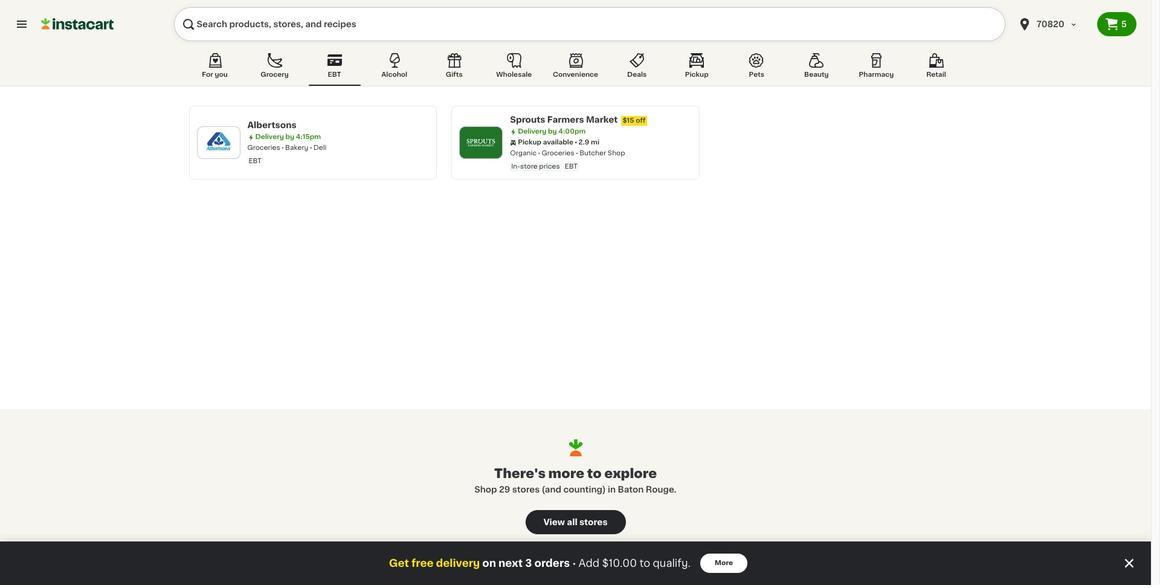 Task type: describe. For each thing, give the bounding box(es) containing it.
5
[[1122, 20, 1127, 28]]

shop categories tab list
[[189, 51, 962, 86]]

free
[[412, 558, 434, 568]]

ebt inside button
[[328, 71, 341, 78]]

butcher
[[580, 150, 606, 157]]

4:15pm
[[296, 134, 321, 140]]

instacart image
[[41, 17, 114, 31]]

•
[[572, 558, 576, 568]]

pets button
[[731, 51, 783, 86]]

pickup available
[[518, 139, 574, 146]]

ebt button
[[309, 51, 361, 86]]

70820
[[1037, 20, 1065, 28]]

all
[[567, 518, 578, 526]]

stores inside view all stores button
[[580, 518, 608, 526]]

delivery by 4:00pm
[[518, 128, 586, 135]]

4:00pm
[[559, 128, 586, 135]]

delivery
[[436, 558, 480, 568]]

deli
[[314, 144, 327, 151]]

available
[[543, 139, 574, 146]]

in-store prices ebt
[[511, 163, 578, 170]]

market
[[586, 115, 618, 124]]

grocery
[[261, 71, 289, 78]]

1 horizontal spatial shop
[[608, 150, 625, 157]]

bakery
[[285, 144, 308, 151]]

for
[[202, 71, 213, 78]]

stores inside 'there's more to explore shop 29 stores (and counting) in baton rouge.'
[[512, 485, 540, 494]]

gifts button
[[428, 51, 480, 86]]

1 horizontal spatial groceries
[[542, 150, 575, 157]]

for you button
[[189, 51, 241, 86]]

get
[[389, 558, 409, 568]]

delivery for delivery by 4:15pm
[[255, 134, 284, 140]]

29
[[499, 485, 510, 494]]

more
[[715, 560, 733, 566]]

treatment tracker modal dialog
[[0, 542, 1151, 585]]

Search field
[[174, 7, 1005, 41]]

orders
[[535, 558, 570, 568]]

$15
[[623, 117, 634, 124]]

there's more to explore shop 29 stores (and counting) in baton rouge.
[[475, 467, 677, 494]]

there's
[[494, 467, 546, 480]]

delivery by 4:15pm
[[255, 134, 321, 140]]

to inside get free delivery on next 3 orders • add $10.00 to qualify.
[[640, 558, 650, 568]]

explore
[[605, 467, 657, 480]]

pharmacy
[[859, 71, 894, 78]]

wholesale
[[496, 71, 532, 78]]

pickup button
[[671, 51, 723, 86]]

shop inside 'there's more to explore shop 29 stores (and counting) in baton rouge.'
[[475, 485, 497, 494]]

$10.00
[[602, 558, 637, 568]]

pharmacy button
[[851, 51, 903, 86]]

(and
[[542, 485, 561, 494]]

grocery button
[[249, 51, 301, 86]]

2 70820 button from the left
[[1018, 7, 1090, 41]]

alcohol
[[381, 71, 407, 78]]

convenience button
[[548, 51, 603, 86]]

2.9 mi
[[579, 139, 600, 146]]



Task type: vqa. For each thing, say whether or not it's contained in the screenshot.
explore
yes



Task type: locate. For each thing, give the bounding box(es) containing it.
more
[[549, 467, 585, 480]]

5 button
[[1097, 12, 1137, 36]]

next
[[499, 558, 523, 568]]

0 vertical spatial to
[[587, 467, 602, 480]]

baton
[[618, 485, 644, 494]]

pickup for pickup available
[[518, 139, 542, 146]]

view all stores
[[544, 518, 608, 526]]

deals button
[[611, 51, 663, 86]]

view all stores link
[[525, 510, 626, 534]]

0 horizontal spatial groceries
[[247, 144, 280, 151]]

albertsons logo image
[[203, 127, 234, 158]]

groceries down available
[[542, 150, 575, 157]]

by for 4:15pm
[[286, 134, 294, 140]]

pets
[[749, 71, 765, 78]]

groceries bakery deli
[[247, 144, 327, 151]]

prices
[[539, 163, 560, 170]]

0 horizontal spatial ebt
[[249, 158, 262, 164]]

stores right all
[[580, 518, 608, 526]]

0 horizontal spatial by
[[286, 134, 294, 140]]

shop left "29"
[[475, 485, 497, 494]]

for you
[[202, 71, 228, 78]]

pickup right deals
[[685, 71, 709, 78]]

wholesale button
[[488, 51, 540, 86]]

by for 4:00pm
[[548, 128, 557, 135]]

1 horizontal spatial by
[[548, 128, 557, 135]]

on
[[482, 558, 496, 568]]

store
[[520, 163, 538, 170]]

farmers
[[547, 115, 584, 124]]

groceries down albertsons
[[247, 144, 280, 151]]

sprouts farmers market $15 off
[[510, 115, 646, 124]]

add
[[579, 558, 600, 568]]

1 horizontal spatial delivery
[[518, 128, 547, 135]]

2.9
[[579, 139, 589, 146]]

rouge.
[[646, 485, 677, 494]]

1 horizontal spatial stores
[[580, 518, 608, 526]]

stores down there's
[[512, 485, 540, 494]]

view all stores button
[[525, 510, 626, 534]]

retail button
[[910, 51, 962, 86]]

in-
[[511, 163, 520, 170]]

ebt left alcohol
[[328, 71, 341, 78]]

sprouts farmers market logo image
[[465, 127, 497, 158]]

retail
[[927, 71, 946, 78]]

beauty
[[804, 71, 829, 78]]

albertsons
[[247, 121, 297, 129]]

you
[[215, 71, 228, 78]]

0 horizontal spatial to
[[587, 467, 602, 480]]

convenience
[[553, 71, 598, 78]]

pickup
[[685, 71, 709, 78], [518, 139, 542, 146]]

delivery
[[518, 128, 547, 135], [255, 134, 284, 140]]

None search field
[[174, 7, 1005, 41]]

by up groceries bakery deli
[[286, 134, 294, 140]]

0 vertical spatial stores
[[512, 485, 540, 494]]

beauty button
[[791, 51, 843, 86]]

1 horizontal spatial ebt
[[328, 71, 341, 78]]

delivery down "sprouts"
[[518, 128, 547, 135]]

view
[[544, 518, 565, 526]]

alcohol button
[[368, 51, 420, 86]]

by
[[548, 128, 557, 135], [286, 134, 294, 140]]

pickup for pickup
[[685, 71, 709, 78]]

0 horizontal spatial pickup
[[518, 139, 542, 146]]

1 vertical spatial shop
[[475, 485, 497, 494]]

ebt down 'organic groceries butcher shop'
[[565, 163, 578, 170]]

1 vertical spatial stores
[[580, 518, 608, 526]]

to
[[587, 467, 602, 480], [640, 558, 650, 568]]

1 horizontal spatial pickup
[[685, 71, 709, 78]]

off
[[636, 117, 646, 124]]

1 70820 button from the left
[[1010, 7, 1097, 41]]

mi
[[591, 139, 600, 146]]

0 horizontal spatial stores
[[512, 485, 540, 494]]

more button
[[700, 554, 748, 573]]

0 horizontal spatial shop
[[475, 485, 497, 494]]

1 horizontal spatial to
[[640, 558, 650, 568]]

groceries
[[247, 144, 280, 151], [542, 150, 575, 157]]

ebt
[[328, 71, 341, 78], [249, 158, 262, 164], [565, 163, 578, 170]]

0 horizontal spatial delivery
[[255, 134, 284, 140]]

2 horizontal spatial ebt
[[565, 163, 578, 170]]

pickup inside button
[[685, 71, 709, 78]]

0 vertical spatial shop
[[608, 150, 625, 157]]

pickup up organic
[[518, 139, 542, 146]]

to right $10.00
[[640, 558, 650, 568]]

counting)
[[563, 485, 606, 494]]

in
[[608, 485, 616, 494]]

delivery down albertsons
[[255, 134, 284, 140]]

shop right the butcher
[[608, 150, 625, 157]]

1 vertical spatial to
[[640, 558, 650, 568]]

to up "counting)"
[[587, 467, 602, 480]]

qualify.
[[653, 558, 691, 568]]

by up available
[[548, 128, 557, 135]]

delivery for delivery by 4:00pm
[[518, 128, 547, 135]]

0 vertical spatial pickup
[[685, 71, 709, 78]]

1 vertical spatial pickup
[[518, 139, 542, 146]]

to inside 'there's more to explore shop 29 stores (and counting) in baton rouge.'
[[587, 467, 602, 480]]

ebt down groceries bakery deli
[[249, 158, 262, 164]]

stores
[[512, 485, 540, 494], [580, 518, 608, 526]]

gifts
[[446, 71, 463, 78]]

organic
[[510, 150, 537, 157]]

get free delivery on next 3 orders • add $10.00 to qualify.
[[389, 558, 691, 568]]

shop
[[608, 150, 625, 157], [475, 485, 497, 494]]

sprouts
[[510, 115, 545, 124]]

3
[[525, 558, 532, 568]]

organic groceries butcher shop
[[510, 150, 625, 157]]

70820 button
[[1010, 7, 1097, 41], [1018, 7, 1090, 41]]

deals
[[627, 71, 647, 78]]



